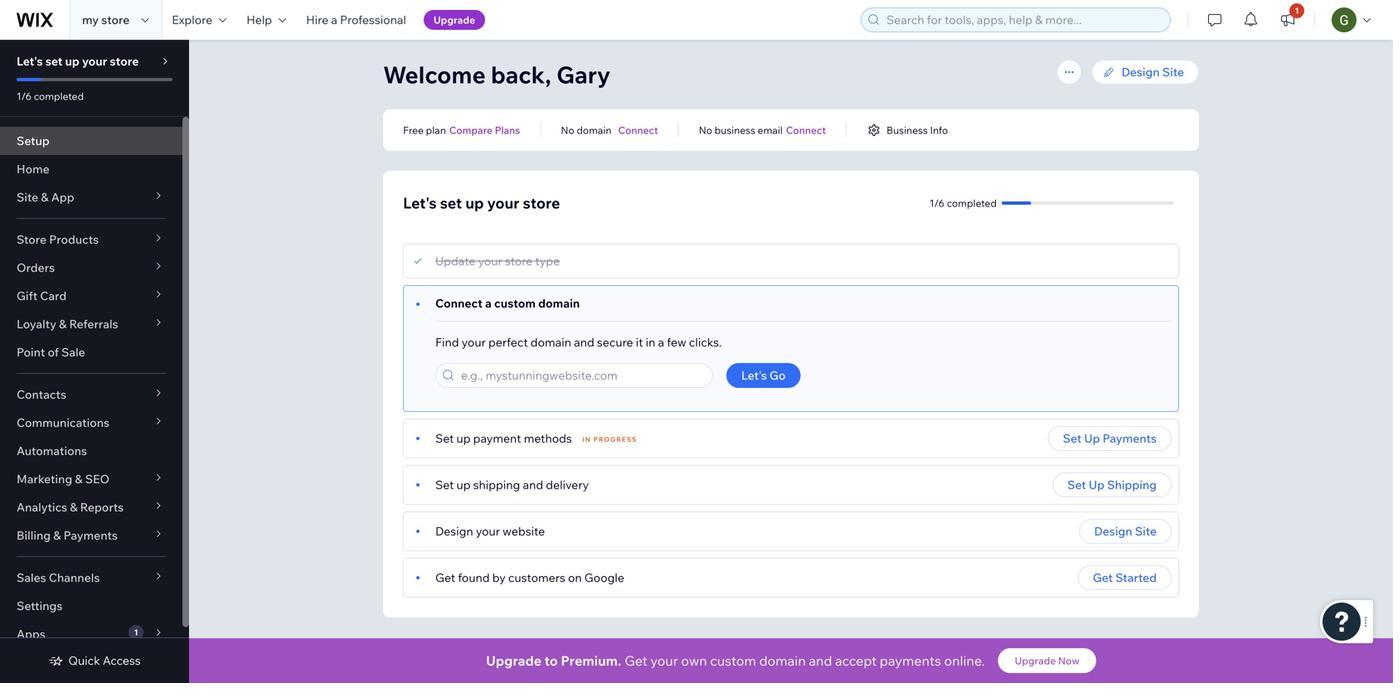 Task type: locate. For each thing, give the bounding box(es) containing it.
set up setup
[[45, 54, 63, 68]]

1 inside button
[[1296, 5, 1300, 16]]

& inside popup button
[[41, 190, 49, 205]]

0 horizontal spatial 1/6
[[17, 90, 32, 102]]

& left the seo
[[75, 472, 83, 487]]

payments up "shipping"
[[1103, 431, 1157, 446]]

billing & payments button
[[0, 522, 183, 550]]

0 vertical spatial site
[[1163, 65, 1185, 79]]

1 vertical spatial completed
[[947, 197, 997, 210]]

0 horizontal spatial let's
[[17, 54, 43, 68]]

gary
[[557, 60, 611, 89]]

upgrade up welcome
[[434, 14, 476, 26]]

upgrade inside upgrade "button"
[[434, 14, 476, 26]]

up left "payment"
[[457, 431, 471, 446]]

find
[[436, 335, 459, 350]]

get for get started
[[1093, 571, 1114, 585]]

0 horizontal spatial let's set up your store
[[17, 54, 139, 68]]

1/6 completed up setup
[[17, 90, 84, 102]]

domain up find your perfect domain and secure it in a few clicks.
[[539, 296, 580, 311]]

0 vertical spatial payments
[[1103, 431, 1157, 446]]

and left delivery
[[523, 478, 544, 492]]

ukraine
[[760, 639, 804, 653]]

set up set up shipping
[[1063, 431, 1082, 446]]

upgrade for upgrade
[[434, 14, 476, 26]]

up up setup "link"
[[65, 54, 80, 68]]

a down update your store type
[[485, 296, 492, 311]]

let's set up your store down my
[[17, 54, 139, 68]]

let's left go on the bottom of the page
[[742, 368, 767, 383]]

1 vertical spatial let's
[[403, 194, 437, 212]]

0 vertical spatial completed
[[34, 90, 84, 102]]

a right in
[[658, 335, 665, 350]]

0 vertical spatial design site
[[1122, 65, 1185, 79]]

let's set up your store
[[17, 54, 139, 68], [403, 194, 560, 212]]

& for billing
[[53, 529, 61, 543]]

completed
[[34, 90, 84, 102], [947, 197, 997, 210]]

set for set up payment methods
[[436, 431, 454, 446]]

& left reports
[[70, 500, 78, 515]]

upgrade inside "upgrade now" button
[[1015, 655, 1057, 668]]

up for payments
[[1085, 431, 1101, 446]]

set
[[45, 54, 63, 68], [440, 194, 462, 212]]

by
[[493, 571, 506, 585]]

0 vertical spatial 1
[[1296, 5, 1300, 16]]

let's
[[17, 54, 43, 68], [403, 194, 437, 212], [742, 368, 767, 383]]

1 horizontal spatial let's
[[403, 194, 437, 212]]

up
[[1085, 431, 1101, 446], [1089, 478, 1105, 492]]

1 horizontal spatial connect link
[[786, 123, 826, 138]]

2 vertical spatial a
[[658, 335, 665, 350]]

app
[[51, 190, 74, 205]]

your right update
[[478, 254, 503, 268]]

your down my
[[82, 54, 107, 68]]

1/6 completed
[[17, 90, 84, 102], [930, 197, 997, 210]]

Search for tools, apps, help & more... field
[[882, 8, 1166, 32]]

google
[[585, 571, 625, 585]]

get for get found by customers on google
[[436, 571, 456, 585]]

2 vertical spatial site
[[1136, 524, 1157, 539]]

connect link for no domain connect
[[619, 123, 659, 138]]

set up shipping
[[1068, 478, 1157, 492]]

contacts
[[17, 387, 66, 402]]

secure
[[597, 335, 634, 350]]

communications
[[17, 416, 110, 430]]

1 horizontal spatial 1/6
[[930, 197, 945, 210]]

store products
[[17, 232, 99, 247]]

a right hire
[[331, 12, 338, 27]]

business
[[715, 124, 756, 136]]

& right "billing"
[[53, 529, 61, 543]]

0 horizontal spatial no
[[561, 124, 575, 136]]

2 horizontal spatial and
[[809, 653, 833, 670]]

a
[[331, 12, 338, 27], [485, 296, 492, 311], [658, 335, 665, 350]]

1/6 completed inside sidebar element
[[17, 90, 84, 102]]

1 horizontal spatial a
[[485, 296, 492, 311]]

to
[[545, 653, 558, 670]]

upgrade
[[434, 14, 476, 26], [486, 653, 542, 670], [1015, 655, 1057, 668]]

let's up setup
[[17, 54, 43, 68]]

1 vertical spatial set
[[440, 194, 462, 212]]

payments inside set up payments button
[[1103, 431, 1157, 446]]

up for shipping
[[1089, 478, 1105, 492]]

store inside sidebar element
[[110, 54, 139, 68]]

1 horizontal spatial no
[[699, 124, 713, 136]]

support
[[870, 639, 915, 653]]

& inside dropdown button
[[59, 317, 67, 331]]

free plan compare plans
[[403, 124, 520, 136]]

1 vertical spatial a
[[485, 296, 492, 311]]

2 horizontal spatial get
[[1093, 571, 1114, 585]]

started
[[1116, 571, 1157, 585]]

your left own
[[651, 653, 679, 670]]

0 horizontal spatial upgrade
[[434, 14, 476, 26]]

let's inside button
[[742, 368, 767, 383]]

1 vertical spatial let's set up your store
[[403, 194, 560, 212]]

1 vertical spatial 1/6 completed
[[930, 197, 997, 210]]

help button
[[237, 0, 296, 40]]

& inside dropdown button
[[70, 500, 78, 515]]

0 horizontal spatial completed
[[34, 90, 84, 102]]

0 vertical spatial a
[[331, 12, 338, 27]]

1 horizontal spatial 1
[[1296, 5, 1300, 16]]

info
[[931, 124, 949, 136]]

my store
[[82, 12, 130, 27]]

0 vertical spatial let's set up your store
[[17, 54, 139, 68]]

site inside 'design site' button
[[1136, 524, 1157, 539]]

upgrade now button
[[999, 649, 1097, 674]]

0 vertical spatial 1/6
[[17, 90, 32, 102]]

design site button
[[1080, 519, 1172, 544]]

1 vertical spatial custom
[[710, 653, 757, 670]]

analytics & reports button
[[0, 494, 183, 522]]

no for no domain
[[561, 124, 575, 136]]

get
[[436, 571, 456, 585], [1093, 571, 1114, 585], [625, 653, 648, 670]]

set left "shipping"
[[1068, 478, 1087, 492]]

site
[[1163, 65, 1185, 79], [17, 190, 38, 205], [1136, 524, 1157, 539]]

seo
[[85, 472, 110, 487]]

no left 'business'
[[699, 124, 713, 136]]

sales
[[17, 571, 46, 585]]

no down the gary
[[561, 124, 575, 136]]

1 vertical spatial site
[[17, 190, 38, 205]]

1 vertical spatial up
[[1089, 478, 1105, 492]]

& right loyalty
[[59, 317, 67, 331]]

store up type at the left top
[[523, 194, 560, 212]]

1/6
[[17, 90, 32, 102], [930, 197, 945, 210]]

2 horizontal spatial let's
[[742, 368, 767, 383]]

1 vertical spatial design site
[[1095, 524, 1157, 539]]

1 horizontal spatial upgrade
[[486, 653, 542, 670]]

on
[[568, 571, 582, 585]]

home
[[17, 162, 50, 176]]

1 connect link from the left
[[619, 123, 659, 138]]

custom up perfect
[[495, 296, 536, 311]]

&
[[41, 190, 49, 205], [59, 317, 67, 331], [75, 472, 83, 487], [70, 500, 78, 515], [53, 529, 61, 543]]

0 horizontal spatial get
[[436, 571, 456, 585]]

online.
[[945, 653, 985, 670]]

1 horizontal spatial and
[[574, 335, 595, 350]]

1/6 completed down info on the top of page
[[930, 197, 997, 210]]

analytics
[[17, 500, 67, 515]]

site inside design site link
[[1163, 65, 1185, 79]]

and
[[574, 335, 595, 350], [523, 478, 544, 492], [809, 653, 833, 670]]

hire a professional link
[[296, 0, 416, 40]]

payments down analytics & reports dropdown button
[[64, 529, 118, 543]]

store
[[101, 12, 130, 27], [110, 54, 139, 68], [523, 194, 560, 212], [505, 254, 533, 268]]

few
[[667, 335, 687, 350]]

site & app
[[17, 190, 74, 205]]

your inside sidebar element
[[82, 54, 107, 68]]

0 vertical spatial and
[[574, 335, 595, 350]]

and left accept
[[809, 653, 833, 670]]

payments
[[1103, 431, 1157, 446], [64, 529, 118, 543]]

shipping
[[473, 478, 521, 492]]

let's set up your store up update your store type
[[403, 194, 560, 212]]

let's up update
[[403, 194, 437, 212]]

completed down info on the top of page
[[947, 197, 997, 210]]

2 vertical spatial let's
[[742, 368, 767, 383]]

payments inside billing & payments popup button
[[64, 529, 118, 543]]

payment
[[473, 431, 522, 446]]

get started button
[[1078, 566, 1172, 591]]

marketing & seo button
[[0, 465, 183, 494]]

upgrade left the now
[[1015, 655, 1057, 668]]

2 no from the left
[[699, 124, 713, 136]]

2 horizontal spatial upgrade
[[1015, 655, 1057, 668]]

1/6 down info on the top of page
[[930, 197, 945, 210]]

premium.
[[561, 653, 622, 670]]

set up shipping button
[[1053, 473, 1172, 498]]

0 horizontal spatial 1/6 completed
[[17, 90, 84, 102]]

store down my store
[[110, 54, 139, 68]]

0 horizontal spatial site
[[17, 190, 38, 205]]

a inside hire a professional link
[[331, 12, 338, 27]]

set up update
[[440, 194, 462, 212]]

0 vertical spatial let's
[[17, 54, 43, 68]]

my
[[82, 12, 99, 27]]

1 no from the left
[[561, 124, 575, 136]]

1 horizontal spatial payments
[[1103, 431, 1157, 446]]

0 horizontal spatial a
[[331, 12, 338, 27]]

accept
[[836, 653, 877, 670]]

get left the started
[[1093, 571, 1114, 585]]

set left the 'shipping'
[[436, 478, 454, 492]]

upgrade for upgrade now
[[1015, 655, 1057, 668]]

1/6 up setup
[[17, 90, 32, 102]]

get left 'found'
[[436, 571, 456, 585]]

0 horizontal spatial set
[[45, 54, 63, 68]]

2 horizontal spatial site
[[1163, 65, 1185, 79]]

update your store type
[[436, 254, 560, 268]]

0 horizontal spatial and
[[523, 478, 544, 492]]

get inside button
[[1093, 571, 1114, 585]]

& left app
[[41, 190, 49, 205]]

1 horizontal spatial set
[[440, 194, 462, 212]]

0 vertical spatial set
[[45, 54, 63, 68]]

custom right own
[[710, 653, 757, 670]]

your left website
[[476, 524, 500, 539]]

marketing
[[17, 472, 72, 487]]

settings link
[[0, 592, 183, 621]]

get right premium.
[[625, 653, 648, 670]]

completed up setup
[[34, 90, 84, 102]]

set left "payment"
[[436, 431, 454, 446]]

upgrade left to
[[486, 653, 542, 670]]

up inside sidebar element
[[65, 54, 80, 68]]

design site
[[1122, 65, 1185, 79], [1095, 524, 1157, 539]]

back,
[[491, 60, 552, 89]]

1 horizontal spatial site
[[1136, 524, 1157, 539]]

gift card button
[[0, 282, 183, 310]]

set
[[436, 431, 454, 446], [1063, 431, 1082, 446], [436, 478, 454, 492], [1068, 478, 1087, 492]]

connect
[[619, 124, 659, 136], [786, 124, 826, 136], [436, 296, 483, 311]]

2 connect link from the left
[[786, 123, 826, 138]]

up left the 'shipping'
[[457, 478, 471, 492]]

a for custom
[[485, 296, 492, 311]]

a for professional
[[331, 12, 338, 27]]

1 horizontal spatial custom
[[710, 653, 757, 670]]

up left "shipping"
[[1089, 478, 1105, 492]]

design site link
[[1092, 60, 1200, 85]]

1
[[1296, 5, 1300, 16], [134, 628, 138, 638]]

sales channels button
[[0, 564, 183, 592]]

0 horizontal spatial connect link
[[619, 123, 659, 138]]

no for no business email
[[699, 124, 713, 136]]

1 vertical spatial 1
[[134, 628, 138, 638]]

1 horizontal spatial completed
[[947, 197, 997, 210]]

let's set up your store inside sidebar element
[[17, 54, 139, 68]]

0 vertical spatial up
[[1085, 431, 1101, 446]]

0 vertical spatial custom
[[495, 296, 536, 311]]

up up set up shipping
[[1085, 431, 1101, 446]]

0 horizontal spatial 1
[[134, 628, 138, 638]]

custom
[[495, 296, 536, 311], [710, 653, 757, 670]]

sale
[[61, 345, 85, 360]]

and left secure
[[574, 335, 595, 350]]

0 vertical spatial 1/6 completed
[[17, 90, 84, 102]]

1 vertical spatial payments
[[64, 529, 118, 543]]

0 horizontal spatial payments
[[64, 529, 118, 543]]

1 vertical spatial 1/6
[[930, 197, 945, 210]]

design
[[1122, 65, 1160, 79], [436, 524, 474, 539], [1095, 524, 1133, 539]]



Task type: vqa. For each thing, say whether or not it's contained in the screenshot.
"Automatically" to the bottom
no



Task type: describe. For each thing, give the bounding box(es) containing it.
& for loyalty
[[59, 317, 67, 331]]

quick access
[[68, 654, 141, 668]]

1 vertical spatial and
[[523, 478, 544, 492]]

domain right with
[[760, 653, 806, 670]]

your
[[843, 639, 868, 653]]

let's go
[[742, 368, 786, 383]]

customers
[[509, 571, 566, 585]]

point of sale link
[[0, 339, 183, 367]]

stands
[[693, 639, 731, 653]]

set up shipping and delivery
[[436, 478, 589, 492]]

domain right perfect
[[531, 335, 572, 350]]

loyalty & referrals button
[[0, 310, 183, 339]]

in progress
[[583, 436, 638, 444]]

no domain connect
[[561, 124, 659, 136]]

gift
[[17, 289, 37, 303]]

communications button
[[0, 409, 183, 437]]

upgrade button
[[424, 10, 485, 30]]

wix stands with ukraine show your support
[[670, 639, 915, 653]]

set up payments button
[[1049, 426, 1172, 451]]

in
[[583, 436, 592, 444]]

set for set up shipping and delivery
[[436, 478, 454, 492]]

connect link for no business email connect
[[786, 123, 826, 138]]

payments for billing & payments
[[64, 529, 118, 543]]

find your perfect domain and secure it in a few clicks.
[[436, 335, 722, 350]]

site inside site & app popup button
[[17, 190, 38, 205]]

billing
[[17, 529, 51, 543]]

set up payment methods
[[436, 431, 572, 446]]

loyalty
[[17, 317, 56, 331]]

site & app button
[[0, 183, 183, 212]]

plan
[[426, 124, 446, 136]]

& for site
[[41, 190, 49, 205]]

business
[[887, 124, 928, 136]]

1 button
[[1270, 0, 1307, 40]]

design site inside button
[[1095, 524, 1157, 539]]

1 horizontal spatial get
[[625, 653, 648, 670]]

orders
[[17, 261, 55, 275]]

reports
[[80, 500, 124, 515]]

quick access button
[[48, 654, 141, 669]]

design inside button
[[1095, 524, 1133, 539]]

sales channels
[[17, 571, 100, 585]]

1/6 inside sidebar element
[[17, 90, 32, 102]]

& for analytics
[[70, 500, 78, 515]]

e.g., mystunningwebsite.com field
[[456, 364, 708, 387]]

upgrade for upgrade to premium. get your own custom domain and accept payments online.
[[486, 653, 542, 670]]

now
[[1059, 655, 1080, 668]]

domain down the gary
[[577, 124, 612, 136]]

contacts button
[[0, 381, 183, 409]]

completed inside sidebar element
[[34, 90, 84, 102]]

store right my
[[101, 12, 130, 27]]

your right find
[[462, 335, 486, 350]]

show
[[810, 639, 841, 653]]

update
[[436, 254, 476, 268]]

of
[[48, 345, 59, 360]]

loyalty & referrals
[[17, 317, 118, 331]]

1 inside sidebar element
[[134, 628, 138, 638]]

let's go button
[[727, 363, 801, 388]]

methods
[[524, 431, 572, 446]]

set for set up shipping
[[1068, 478, 1087, 492]]

home link
[[0, 155, 183, 183]]

channels
[[49, 571, 100, 585]]

setup link
[[0, 127, 183, 155]]

let's inside sidebar element
[[17, 54, 43, 68]]

gift card
[[17, 289, 67, 303]]

referrals
[[69, 317, 118, 331]]

1 horizontal spatial let's set up your store
[[403, 194, 560, 212]]

1 horizontal spatial 1/6 completed
[[930, 197, 997, 210]]

get found by customers on google
[[436, 571, 625, 585]]

compare plans link
[[450, 123, 520, 138]]

in
[[646, 335, 656, 350]]

compare
[[450, 124, 493, 136]]

apps
[[17, 627, 45, 642]]

with
[[734, 639, 758, 653]]

billing & payments
[[17, 529, 118, 543]]

products
[[49, 232, 99, 247]]

card
[[40, 289, 67, 303]]

found
[[458, 571, 490, 585]]

perfect
[[489, 335, 528, 350]]

0 horizontal spatial connect
[[436, 296, 483, 311]]

help
[[247, 12, 272, 27]]

analytics & reports
[[17, 500, 124, 515]]

go
[[770, 368, 786, 383]]

welcome back, gary
[[383, 60, 611, 89]]

point
[[17, 345, 45, 360]]

store left type at the left top
[[505, 254, 533, 268]]

professional
[[340, 12, 406, 27]]

set for set up payments
[[1063, 431, 1082, 446]]

set inside sidebar element
[[45, 54, 63, 68]]

welcome
[[383, 60, 486, 89]]

get started
[[1093, 571, 1157, 585]]

settings
[[17, 599, 63, 614]]

type
[[536, 254, 560, 268]]

0 horizontal spatial custom
[[495, 296, 536, 311]]

2 vertical spatial and
[[809, 653, 833, 670]]

your up update your store type
[[487, 194, 520, 212]]

free
[[403, 124, 424, 136]]

clicks.
[[689, 335, 722, 350]]

delivery
[[546, 478, 589, 492]]

website
[[503, 524, 545, 539]]

2 horizontal spatial a
[[658, 335, 665, 350]]

marketing & seo
[[17, 472, 110, 487]]

it
[[636, 335, 643, 350]]

own
[[682, 653, 708, 670]]

& for marketing
[[75, 472, 83, 487]]

payments for set up payments
[[1103, 431, 1157, 446]]

orders button
[[0, 254, 183, 282]]

1 horizontal spatial connect
[[619, 124, 659, 136]]

email
[[758, 124, 783, 136]]

sidebar element
[[0, 40, 189, 684]]

2 horizontal spatial connect
[[786, 124, 826, 136]]

up up update
[[466, 194, 484, 212]]

show your support button
[[810, 639, 915, 654]]



